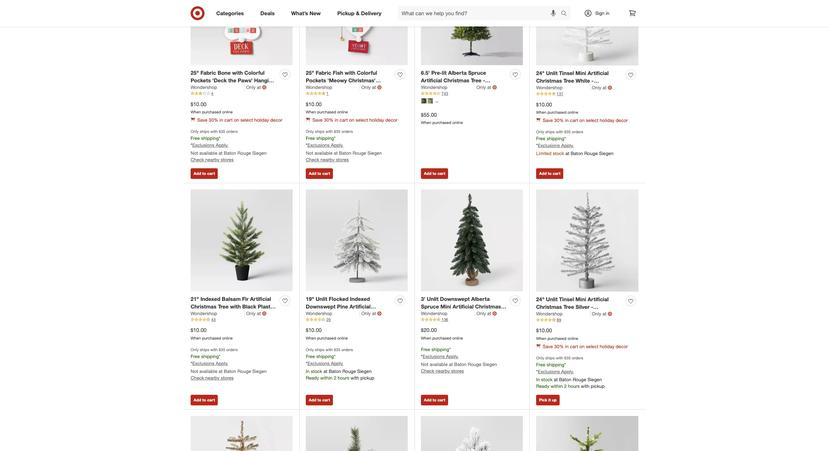 Task type: vqa. For each thing, say whether or not it's contained in the screenshot.
MAKE-A-SIZE PAPER TOWELS - UP & UP™
no



Task type: describe. For each thing, give the bounding box(es) containing it.
$35 for the
[[219, 129, 225, 134]]

in for 25" fabric bone with colorful pockets 'deck the paws' hanging christmas advent calendar white - wondershop™
[[220, 117, 223, 123]]

$55.00
[[421, 111, 437, 118]]

pick it up button
[[536, 395, 560, 406]]

categories link
[[211, 6, 252, 21]]

save for 24" unlit tinsel mini artificial christmas tree white - wondershop™
[[543, 118, 553, 123]]

base for burlap
[[463, 311, 476, 317]]

$20.00 when purchased online
[[421, 327, 463, 341]]

89 link
[[536, 317, 638, 323]]

unlit for 3' unlit downswept alberta spruce mini artificial christmas tree with burlap base - wondershop™
[[427, 296, 439, 302]]

$35 for silver
[[564, 356, 571, 361]]

to for 24" unlit tinsel mini artificial christmas tree white - wondershop™
[[548, 171, 552, 176]]

wondershop for 24" unlit tinsel mini artificial christmas tree silver - wondershop™
[[536, 311, 563, 317]]

not inside free shipping * * exclusions apply. not available at baton rouge siegen check nearby stores
[[421, 362, 428, 367]]

add to cart button for 24" unlit tinsel mini artificial christmas tree white - wondershop™
[[536, 168, 563, 179]]

pick it up
[[539, 398, 557, 403]]

rouge for 24" unlit tinsel mini artificial christmas tree white - wondershop™
[[584, 151, 598, 156]]

only ships with $35 orders free shipping * * exclusions apply. not available at baton rouge siegen check nearby stores for wondershop™
[[306, 129, 382, 163]]

apply. for 19" unlit flocked indexed downswept pine artificial christmas tree with round base - wondershop™
[[331, 361, 343, 366]]

siegen for 19" unlit flocked indexed downswept pine artificial christmas tree with round base - wondershop™
[[357, 369, 372, 374]]

wondershop™ inside 19" unlit flocked indexed downswept pine artificial christmas tree with round base - wondershop™
[[306, 318, 340, 325]]

christmas inside 21" indexed balsam fir artificial christmas tree with black plastic pot - wondershop™
[[191, 303, 216, 310]]

save for 24" unlit tinsel mini artificial christmas tree silver - wondershop™
[[543, 344, 553, 350]]

wondershop™ inside 3' unlit downswept alberta spruce mini artificial christmas tree with burlap base - wondershop™
[[421, 318, 456, 325]]

search button
[[558, 6, 574, 22]]

exclusions for 25" fabric bone with colorful pockets 'deck the paws' hanging christmas advent calendar white - wondershop™
[[192, 142, 214, 148]]

sign
[[595, 10, 604, 16]]

white inside 25" fabric fish with colorful pockets 'meowy christmas' hanging advent calendar white - wondershop™
[[372, 85, 386, 91]]

up
[[552, 398, 557, 403]]

all colors image
[[435, 101, 438, 104]]

indexed inside 21" indexed balsam fir artificial christmas tree with black plastic pot - wondershop™
[[200, 296, 220, 302]]

add to cart for 19" unlit flocked indexed downswept pine artificial christmas tree with round base - wondershop™
[[309, 398, 330, 403]]

What can we help you find? suggestions appear below search field
[[398, 6, 562, 21]]

1
[[326, 91, 329, 96]]

- inside 24" unlit tinsel mini artificial christmas tree white - wondershop™
[[591, 77, 594, 84]]

artificial inside the 6.5' pre-lit alberta spruce artificial christmas tree - wondershop™
[[421, 77, 442, 84]]

nearby for 25" fabric bone with colorful pockets 'deck the paws' hanging christmas advent calendar white - wondershop™
[[205, 157, 219, 163]]

21" indexed balsam fir artificial christmas tree with black plastic pot - wondershop™
[[191, 296, 275, 317]]

¬ for 25" fabric bone with colorful pockets 'deck the paws' hanging christmas advent calendar white - wondershop™
[[262, 84, 266, 91]]

43
[[211, 317, 216, 322]]

add for 25" fabric bone with colorful pockets 'deck the paws' hanging christmas advent calendar white - wondershop™
[[194, 171, 201, 176]]

save 30% in cart on select holiday decor for white
[[543, 118, 628, 123]]

¬ for 24" unlit tinsel mini artificial christmas tree white - wondershop™
[[608, 85, 612, 91]]

30% for 24" unlit tinsel mini artificial christmas tree white - wondershop™
[[554, 118, 564, 123]]

apply. for 24" unlit tinsel mini artificial christmas tree white - wondershop™
[[561, 143, 574, 148]]

purchased down 43
[[202, 336, 221, 341]]

stores inside free shipping * * exclusions apply. not available at baton rouge siegen check nearby stores
[[451, 368, 464, 374]]

online inside the $20.00 when purchased online
[[452, 336, 463, 341]]

pockets for 'deck
[[191, 77, 211, 84]]

select for 24" unlit tinsel mini artificial christmas tree white - wondershop™
[[586, 118, 598, 123]]

pickup & delivery
[[337, 10, 381, 16]]

hours for with
[[338, 375, 349, 381]]

$55.00 when purchased online
[[421, 111, 463, 125]]

wondershop for 21" indexed balsam fir artificial christmas tree with black plastic pot - wondershop™
[[191, 311, 217, 317]]

tree inside 24" unlit tinsel mini artificial christmas tree white - wondershop™
[[563, 77, 574, 84]]

bone
[[218, 69, 231, 76]]

pick
[[539, 398, 547, 403]]

- inside 21" indexed balsam fir artificial christmas tree with black plastic pot - wondershop™
[[201, 311, 203, 317]]

2 for with
[[334, 375, 336, 381]]

colorful for the
[[244, 69, 265, 76]]

with inside the only ships with $35 orders free shipping * * exclusions apply. limited stock at  baton rouge siegen
[[556, 129, 563, 134]]

deals link
[[255, 6, 283, 21]]

mini inside 3' unlit downswept alberta spruce mini artificial christmas tree with burlap base - wondershop™
[[440, 303, 451, 310]]

hanging inside 25" fabric fish with colorful pockets 'meowy christmas' hanging advent calendar white - wondershop™
[[306, 85, 327, 91]]

19" unlit flocked indexed downswept pine artificial christmas tree with round base - wondershop™ link
[[306, 295, 392, 325]]

christmas inside 3' unlit downswept alberta spruce mini artificial christmas tree with burlap base - wondershop™
[[475, 303, 501, 310]]

apply. for 25" fabric bone with colorful pockets 'deck the paws' hanging christmas advent calendar white - wondershop™
[[216, 142, 228, 148]]

lit
[[442, 69, 447, 76]]

add to cart for 6.5' pre-lit alberta spruce artificial christmas tree - wondershop™
[[424, 171, 445, 176]]

when inside the $20.00 when purchased online
[[421, 336, 431, 341]]

orders for christmas
[[341, 348, 353, 353]]

add for 24" unlit tinsel mini artificial christmas tree white - wondershop™
[[539, 171, 547, 176]]

decor for 25" fabric bone with colorful pockets 'deck the paws' hanging christmas advent calendar white - wondershop™
[[270, 117, 282, 123]]

mini for white
[[575, 70, 586, 76]]

tree inside 3' unlit downswept alberta spruce mini artificial christmas tree with burlap base - wondershop™
[[421, 311, 432, 317]]

6.5'
[[421, 69, 430, 76]]

plastic
[[258, 303, 275, 310]]

shipping for 24" unlit tinsel mini artificial christmas tree white - wondershop™
[[547, 136, 564, 141]]

purchased down 1
[[317, 110, 336, 115]]

free for 24" unlit tinsel mini artificial christmas tree white - wondershop™
[[536, 136, 545, 141]]

what's new link
[[286, 6, 329, 21]]

tree inside the 6.5' pre-lit alberta spruce artificial christmas tree - wondershop™
[[471, 77, 481, 84]]

rouge inside free shipping * * exclusions apply. not available at baton rouge siegen check nearby stores
[[468, 362, 481, 367]]

artificial inside 3' unlit downswept alberta spruce mini artificial christmas tree with burlap base - wondershop™
[[453, 303, 474, 310]]

43 link
[[191, 317, 293, 323]]

clear image
[[428, 98, 433, 104]]

colorful for christmas'
[[357, 69, 377, 76]]

search
[[558, 10, 574, 17]]

ready for 19" unlit flocked indexed downswept pine artificial christmas tree with round base - wondershop™
[[306, 375, 319, 381]]

spruce for tree
[[421, 303, 439, 310]]

add for 6.5' pre-lit alberta spruce artificial christmas tree - wondershop™
[[424, 171, 431, 176]]

base for round
[[375, 311, 388, 317]]

new
[[310, 10, 321, 16]]

christmas inside 24" unlit tinsel mini artificial christmas tree white - wondershop™
[[536, 77, 562, 84]]

to for 6.5' pre-lit alberta spruce artificial christmas tree - wondershop™
[[433, 171, 436, 176]]

3'
[[421, 296, 425, 302]]

3' unlit downswept alberta spruce mini artificial christmas tree with burlap base - wondershop™
[[421, 296, 501, 325]]

1 link
[[306, 91, 408, 97]]

wondershop for 19" unlit flocked indexed downswept pine artificial christmas tree with round base - wondershop™
[[306, 311, 332, 317]]

siegen for 24" unlit tinsel mini artificial christmas tree silver - wondershop™
[[587, 377, 602, 383]]

2 for wondershop™
[[564, 384, 567, 389]]

shipping for 24" unlit tinsel mini artificial christmas tree silver - wondershop™
[[547, 362, 564, 368]]

add for 3' unlit downswept alberta spruce mini artificial christmas tree with burlap base - wondershop™
[[424, 398, 431, 403]]

25
[[326, 317, 331, 322]]

- inside "24" unlit tinsel mini artificial christmas tree silver - wondershop™"
[[591, 304, 593, 310]]

the
[[228, 77, 236, 84]]

shipping for 19" unlit flocked indexed downswept pine artificial christmas tree with round base - wondershop™
[[316, 354, 334, 360]]

flocked
[[329, 296, 349, 302]]

$20.00
[[421, 327, 437, 334]]

stores for 21" indexed balsam fir artificial christmas tree with black plastic pot - wondershop™
[[221, 375, 234, 381]]

30% for 25" fabric bone with colorful pockets 'deck the paws' hanging christmas advent calendar white - wondershop™
[[209, 117, 218, 123]]

wondershop link for 24" unlit tinsel mini artificial christmas tree white - wondershop™
[[536, 85, 590, 91]]

$10.00 for 25" fabric fish with colorful pockets 'meowy christmas' hanging advent calendar white - wondershop™
[[306, 101, 322, 107]]

alberta for christmas
[[448, 69, 467, 76]]

pot
[[191, 311, 199, 317]]

limited
[[536, 151, 551, 156]]

¬ for 3' unlit downswept alberta spruce mini artificial christmas tree with burlap base - wondershop™
[[492, 311, 497, 317]]

purchased down 25
[[317, 336, 336, 341]]

unlit for 19" unlit flocked indexed downswept pine artificial christmas tree with round base - wondershop™
[[316, 296, 327, 302]]

only ships with $35 orders free shipping * * exclusions apply. not available at baton rouge siegen check nearby stores for white
[[191, 129, 267, 163]]

$10.00 when purchased online for 24" unlit tinsel mini artificial christmas tree white - wondershop™
[[536, 101, 578, 115]]

only at ¬ for 6.5' pre-lit alberta spruce artificial christmas tree - wondershop™
[[476, 84, 497, 91]]

131 link
[[536, 91, 638, 97]]

orders for christmas'
[[341, 129, 353, 134]]

fish
[[333, 69, 343, 76]]

purchased inside $55.00 when purchased online
[[432, 120, 451, 125]]

24" unlit tinsel mini artificial christmas tree silver - wondershop™
[[536, 296, 609, 318]]

pickup
[[337, 10, 354, 16]]

christmas inside 19" unlit flocked indexed downswept pine artificial christmas tree with round base - wondershop™
[[306, 311, 332, 317]]

131
[[557, 91, 563, 96]]

siegen for 25" fabric fish with colorful pockets 'meowy christmas' hanging advent calendar white - wondershop™
[[367, 150, 382, 156]]

holiday for 24" unlit tinsel mini artificial christmas tree white - wondershop™
[[600, 118, 614, 123]]

unlit for 24" unlit tinsel mini artificial christmas tree white - wondershop™
[[546, 70, 558, 76]]

'deck
[[212, 77, 227, 84]]

all colors element
[[435, 100, 438, 104]]

categories
[[216, 10, 244, 16]]

christmas inside 25" fabric bone with colorful pockets 'deck the paws' hanging christmas advent calendar white - wondershop™
[[191, 85, 216, 91]]

in for 25" fabric fish with colorful pockets 'meowy christmas' hanging advent calendar white - wondershop™
[[335, 117, 338, 123]]

only at ¬ for 19" unlit flocked indexed downswept pine artificial christmas tree with round base - wondershop™
[[361, 311, 382, 317]]

multicolor image
[[421, 98, 427, 104]]

check for 25" fabric bone with colorful pockets 'deck the paws' hanging christmas advent calendar white - wondershop™
[[191, 157, 204, 163]]

4
[[211, 91, 213, 96]]

add to cart for 21" indexed balsam fir artificial christmas tree with black plastic pot - wondershop™
[[194, 398, 215, 403]]

silver
[[576, 304, 589, 310]]

tree inside "24" unlit tinsel mini artificial christmas tree silver - wondershop™"
[[563, 304, 574, 310]]

spruce for -
[[468, 69, 486, 76]]

it
[[548, 398, 551, 403]]

tree inside 19" unlit flocked indexed downswept pine artificial christmas tree with round base - wondershop™
[[333, 311, 344, 317]]

shipping inside free shipping * * exclusions apply. not available at baton rouge siegen check nearby stores
[[431, 347, 449, 353]]

with inside 21" indexed balsam fir artificial christmas tree with black plastic pot - wondershop™
[[230, 303, 241, 310]]

artificial inside "24" unlit tinsel mini artificial christmas tree silver - wondershop™"
[[588, 296, 609, 303]]

mini for silver
[[575, 296, 586, 303]]

24" unlit tinsel mini artificial christmas tree white - wondershop™
[[536, 70, 609, 91]]

only ships with $35 orders free shipping * * exclusions apply. limited stock at  baton rouge siegen
[[536, 129, 614, 156]]

free inside free shipping * * exclusions apply. not available at baton rouge siegen check nearby stores
[[421, 347, 430, 353]]

add for 19" unlit flocked indexed downswept pine artificial christmas tree with round base - wondershop™
[[309, 398, 316, 403]]

indexed inside 19" unlit flocked indexed downswept pine artificial christmas tree with round base - wondershop™
[[350, 296, 370, 302]]

free for 21" indexed balsam fir artificial christmas tree with black plastic pot - wondershop™
[[191, 354, 200, 360]]

exclusions for 24" unlit tinsel mini artificial christmas tree white - wondershop™
[[538, 143, 560, 148]]

tinsel for silver
[[559, 296, 574, 303]]

at inside the only ships with $35 orders free shipping * * exclusions apply. limited stock at  baton rouge siegen
[[565, 151, 569, 156]]

at inside free shipping * * exclusions apply. not available at baton rouge siegen check nearby stores
[[449, 362, 453, 367]]

free for 25" fabric bone with colorful pockets 'deck the paws' hanging christmas advent calendar white - wondershop™
[[191, 135, 200, 141]]

pockets for 'meowy
[[306, 77, 326, 84]]

decor for 24" unlit tinsel mini artificial christmas tree silver - wondershop™
[[616, 344, 628, 350]]

exclusions apply. link for 24" unlit tinsel mini artificial christmas tree white - wondershop™
[[538, 143, 574, 148]]

19"
[[306, 296, 314, 302]]

- inside the 6.5' pre-lit alberta spruce artificial christmas tree - wondershop™
[[483, 77, 485, 84]]

exclusions apply. link for 25" fabric bone with colorful pockets 'deck the paws' hanging christmas advent calendar white - wondershop™
[[192, 142, 228, 148]]

available inside free shipping * * exclusions apply. not available at baton rouge siegen check nearby stores
[[430, 362, 448, 367]]

wondershop™ inside 25" fabric fish with colorful pockets 'meowy christmas' hanging advent calendar white - wondershop™
[[306, 92, 340, 99]]

'meowy
[[327, 77, 347, 84]]

deals
[[260, 10, 275, 16]]

24" unlit tinsel mini artificial christmas tree white - wondershop™ link
[[536, 69, 623, 91]]

25" fabric fish with colorful pockets 'meowy christmas' hanging advent calendar white - wondershop™ link
[[306, 69, 392, 99]]

what's
[[291, 10, 308, 16]]

25 link
[[306, 317, 408, 323]]

artificial inside 21" indexed balsam fir artificial christmas tree with black plastic pot - wondershop™
[[250, 296, 271, 302]]

free shipping * * exclusions apply. not available at baton rouge siegen check nearby stores
[[421, 347, 497, 374]]

with inside 3' unlit downswept alberta spruce mini artificial christmas tree with burlap base - wondershop™
[[433, 311, 444, 317]]

25" for 25" fabric bone with colorful pockets 'deck the paws' hanging christmas advent calendar white - wondershop™
[[191, 69, 199, 76]]



Task type: locate. For each thing, give the bounding box(es) containing it.
1 vertical spatial mini
[[575, 296, 586, 303]]

calendar inside 25" fabric bone with colorful pockets 'deck the paws' hanging christmas advent calendar white - wondershop™
[[237, 85, 260, 91]]

743
[[441, 91, 448, 96]]

free inside the only ships with $35 orders free shipping * * exclusions apply. limited stock at  baton rouge siegen
[[536, 136, 545, 141]]

1 24" from the top
[[536, 70, 544, 76]]

wondershop for 6.5' pre-lit alberta spruce artificial christmas tree - wondershop™
[[421, 85, 447, 90]]

2 vertical spatial stock
[[541, 377, 553, 383]]

unlit up 89
[[546, 296, 558, 303]]

wondershop for 25" fabric bone with colorful pockets 'deck the paws' hanging christmas advent calendar white - wondershop™
[[191, 85, 217, 90]]

30% for 25" fabric fish with colorful pockets 'meowy christmas' hanging advent calendar white - wondershop™
[[324, 117, 333, 123]]

apply.
[[216, 142, 228, 148], [331, 142, 343, 148], [561, 143, 574, 148], [446, 354, 458, 359], [216, 361, 228, 366], [331, 361, 343, 366], [561, 369, 574, 375]]

tree left silver
[[563, 304, 574, 310]]

-
[[483, 77, 485, 84], [591, 77, 594, 84], [387, 85, 390, 91], [191, 92, 193, 99], [591, 304, 593, 310], [201, 311, 203, 317], [390, 311, 392, 317], [478, 311, 480, 317]]

1 25" from the left
[[191, 69, 199, 76]]

22" flocked mini artificial christmas tree with metal base white/gold - wondershop™ image
[[421, 416, 523, 451], [421, 416, 523, 451]]

2 fabric from the left
[[316, 69, 331, 76]]

wondershop link up 25
[[306, 311, 360, 317]]

spruce
[[468, 69, 486, 76], [421, 303, 439, 310]]

calendar down christmas'
[[347, 85, 370, 91]]

wondershop™ inside 25" fabric bone with colorful pockets 'deck the paws' hanging christmas advent calendar white - wondershop™
[[194, 92, 229, 99]]

2 horizontal spatial stock
[[553, 151, 564, 156]]

advent
[[218, 85, 236, 91], [328, 85, 346, 91]]

1 vertical spatial alberta
[[471, 296, 490, 302]]

on down the 1 link
[[349, 117, 354, 123]]

check nearby stores button for 21" indexed balsam fir artificial christmas tree with black plastic pot - wondershop™
[[191, 375, 234, 382]]

on up the only ships with $35 orders free shipping * * exclusions apply. limited stock at  baton rouge siegen
[[579, 118, 585, 123]]

add to cart for 25" fabric fish with colorful pockets 'meowy christmas' hanging advent calendar white - wondershop™
[[309, 171, 330, 176]]

0 vertical spatial downswept
[[440, 296, 470, 302]]

1 horizontal spatial base
[[463, 311, 476, 317]]

wondershop™ inside the 6.5' pre-lit alberta spruce artificial christmas tree - wondershop™
[[421, 85, 456, 91]]

select down "4" link
[[240, 117, 253, 123]]

base right round
[[375, 311, 388, 317]]

1 horizontal spatial calendar
[[347, 85, 370, 91]]

pickup & delivery link
[[332, 6, 390, 21]]

siegen for 21" indexed balsam fir artificial christmas tree with black plastic pot - wondershop™
[[252, 369, 267, 374]]

- inside 25" fabric bone with colorful pockets 'deck the paws' hanging christmas advent calendar white - wondershop™
[[191, 92, 193, 99]]

hours for wondershop™
[[568, 384, 580, 389]]

0 vertical spatial hours
[[338, 375, 349, 381]]

- inside 19" unlit flocked indexed downswept pine artificial christmas tree with round base - wondershop™
[[390, 311, 392, 317]]

0 horizontal spatial pockets
[[191, 77, 211, 84]]

24" unlit tinsel mini artificial christmas tree white - wondershop™ image
[[536, 0, 638, 66], [536, 0, 638, 66]]

0 vertical spatial in
[[306, 369, 310, 374]]

exclusions inside the only ships with $35 orders free shipping * * exclusions apply. limited stock at  baton rouge siegen
[[538, 143, 560, 148]]

1 vertical spatial pickup
[[591, 384, 605, 389]]

wondershop up 4
[[191, 85, 217, 90]]

downswept down the 19"
[[306, 303, 335, 310]]

0 horizontal spatial 25"
[[191, 69, 199, 76]]

1 horizontal spatial stock
[[541, 377, 553, 383]]

1 horizontal spatial downswept
[[440, 296, 470, 302]]

downswept
[[440, 296, 470, 302], [306, 303, 335, 310]]

available for 21" indexed balsam fir artificial christmas tree with black plastic pot - wondershop™
[[199, 369, 217, 374]]

check nearby stores button for 25" fabric bone with colorful pockets 'deck the paws' hanging christmas advent calendar white - wondershop™
[[191, 157, 234, 163]]

0 vertical spatial mini
[[575, 70, 586, 76]]

select down the 89 link
[[586, 344, 598, 350]]

save 30% in cart on select holiday decor for silver
[[543, 344, 628, 350]]

19" unlit flocked indexed downswept pine artificial christmas tree with round base - wondershop™ image
[[306, 190, 408, 292], [306, 190, 408, 292]]

holiday down the 1 link
[[369, 117, 384, 123]]

artificial up the plastic
[[250, 296, 271, 302]]

christmas inside the 6.5' pre-lit alberta spruce artificial christmas tree - wondershop™
[[443, 77, 469, 84]]

wondershop for 3' unlit downswept alberta spruce mini artificial christmas tree with burlap base - wondershop™
[[421, 311, 447, 317]]

alberta for artificial
[[471, 296, 490, 302]]

add
[[194, 171, 201, 176], [309, 171, 316, 176], [424, 171, 431, 176], [539, 171, 547, 176], [194, 398, 201, 403], [309, 398, 316, 403], [424, 398, 431, 403]]

2 calendar from the left
[[347, 85, 370, 91]]

1 colorful from the left
[[244, 69, 265, 76]]

not
[[191, 150, 198, 156], [306, 150, 313, 156], [421, 362, 428, 367], [191, 369, 198, 374]]

tree up 743 link
[[471, 77, 481, 84]]

balsam
[[222, 296, 241, 302]]

decor for 25" fabric fish with colorful pockets 'meowy christmas' hanging advent calendar white - wondershop™
[[385, 117, 397, 123]]

1 vertical spatial 2
[[564, 384, 567, 389]]

unlit up 131
[[546, 70, 558, 76]]

downswept inside 19" unlit flocked indexed downswept pine artificial christmas tree with round base - wondershop™
[[306, 303, 335, 310]]

$35 inside the only ships with $35 orders free shipping * * exclusions apply. limited stock at  baton rouge siegen
[[564, 129, 571, 134]]

online
[[222, 110, 233, 115], [337, 110, 348, 115], [568, 110, 578, 115], [452, 120, 463, 125], [222, 336, 233, 341], [337, 336, 348, 341], [452, 336, 463, 341], [568, 336, 578, 341]]

25" fabric fish with colorful pockets 'meowy christmas' hanging advent calendar white - wondershop™ image
[[306, 0, 408, 65], [306, 0, 408, 65]]

advent down 'the'
[[218, 85, 236, 91]]

free
[[191, 135, 200, 141], [306, 135, 315, 141], [536, 136, 545, 141], [421, 347, 430, 353], [191, 354, 200, 360], [306, 354, 315, 360], [536, 362, 545, 368]]

holiday down the 89 link
[[600, 344, 614, 350]]

in for 24" unlit tinsel mini artificial christmas tree silver - wondershop™
[[565, 344, 569, 350]]

on for christmas'
[[349, 117, 354, 123]]

0 horizontal spatial white
[[261, 85, 276, 91]]

not for 21" indexed balsam fir artificial christmas tree with black plastic pot - wondershop™
[[191, 369, 198, 374]]

wondershop link
[[191, 84, 245, 91], [306, 84, 360, 91], [421, 84, 475, 91], [536, 85, 590, 91], [191, 311, 245, 317], [306, 311, 360, 317], [421, 311, 475, 317], [536, 311, 590, 317]]

burlap
[[445, 311, 462, 317]]

fabric up 'deck
[[200, 69, 216, 76]]

25" fabric bone with colorful pockets 'deck the paws' hanging christmas advent calendar white - wondershop™
[[191, 69, 276, 99]]

shipping for 21" indexed balsam fir artificial christmas tree with black plastic pot - wondershop™
[[201, 354, 219, 360]]

on down "4" link
[[234, 117, 239, 123]]

pockets inside 25" fabric bone with colorful pockets 'deck the paws' hanging christmas advent calendar white - wondershop™
[[191, 77, 211, 84]]

decor for 24" unlit tinsel mini artificial christmas tree white - wondershop™
[[616, 118, 628, 123]]

decor
[[270, 117, 282, 123], [385, 117, 397, 123], [616, 118, 628, 123], [616, 344, 628, 350]]

christmas down the 19"
[[306, 311, 332, 317]]

orders inside the only ships with $35 orders free shipping * * exclusions apply. limited stock at  baton rouge siegen
[[572, 129, 583, 134]]

add to cart button for 25" fabric bone with colorful pockets 'deck the paws' hanging christmas advent calendar white - wondershop™
[[191, 168, 218, 179]]

paws'
[[238, 77, 253, 84]]

wondershop up 43
[[191, 311, 217, 317]]

only at ¬ for 21" indexed balsam fir artificial christmas tree with black plastic pot - wondershop™
[[246, 311, 266, 317]]

rouge for 21" indexed balsam fir artificial christmas tree with black plastic pot - wondershop™
[[237, 369, 251, 374]]

2 base from the left
[[463, 311, 476, 317]]

0 vertical spatial hanging
[[254, 77, 275, 84]]

siegen inside the only ships with $35 orders free shipping * * exclusions apply. limited stock at  baton rouge siegen
[[599, 151, 614, 156]]

6.5' pre-lit alberta spruce artificial christmas tree - wondershop™ image
[[421, 0, 523, 65], [421, 0, 523, 65]]

pockets inside 25" fabric fish with colorful pockets 'meowy christmas' hanging advent calendar white - wondershop™
[[306, 77, 326, 84]]

1 horizontal spatial only ships with $35 orders free shipping * * exclusions apply. in stock at  baton rouge siegen ready within 2 hours with pickup
[[536, 356, 605, 389]]

0 vertical spatial pickup
[[360, 375, 374, 381]]

christmas'
[[348, 77, 376, 84]]

$10.00 when purchased online down 131
[[536, 101, 578, 115]]

pickup for 24" unlit tinsel mini artificial christmas tree silver - wondershop™
[[591, 384, 605, 389]]

0 vertical spatial stock
[[553, 151, 564, 156]]

1 vertical spatial hanging
[[306, 85, 327, 91]]

wondershop link for 19" unlit flocked indexed downswept pine artificial christmas tree with round base - wondershop™
[[306, 311, 360, 317]]

hanging inside 25" fabric bone with colorful pockets 'deck the paws' hanging christmas advent calendar white - wondershop™
[[254, 77, 275, 84]]

on
[[234, 117, 239, 123], [349, 117, 354, 123], [579, 118, 585, 123], [579, 344, 585, 350]]

select for 24" unlit tinsel mini artificial christmas tree silver - wondershop™
[[586, 344, 598, 350]]

0 horizontal spatial downswept
[[306, 303, 335, 310]]

at
[[257, 85, 261, 90], [372, 85, 376, 90], [487, 85, 491, 90], [603, 85, 606, 90], [219, 150, 223, 156], [334, 150, 338, 156], [565, 151, 569, 156], [257, 311, 261, 317], [372, 311, 376, 317], [487, 311, 491, 317], [603, 311, 606, 317], [449, 362, 453, 367], [219, 369, 223, 374], [323, 369, 327, 374], [554, 377, 558, 383]]

ships
[[200, 129, 209, 134], [315, 129, 324, 134], [545, 129, 555, 134], [200, 348, 209, 353], [315, 348, 324, 353], [545, 356, 555, 361]]

stock inside the only ships with $35 orders free shipping * * exclusions apply. limited stock at  baton rouge siegen
[[553, 151, 564, 156]]

wondershop™ inside 21" indexed balsam fir artificial christmas tree with black plastic pot - wondershop™
[[204, 311, 239, 317]]

to for 25" fabric bone with colorful pockets 'deck the paws' hanging christmas advent calendar white - wondershop™
[[202, 171, 206, 176]]

spruce inside 3' unlit downswept alberta spruce mini artificial christmas tree with burlap base - wondershop™
[[421, 303, 439, 310]]

colorful up 'paws''
[[244, 69, 265, 76]]

1 horizontal spatial advent
[[328, 85, 346, 91]]

unlit inside 19" unlit flocked indexed downswept pine artificial christmas tree with round base - wondershop™
[[316, 296, 327, 302]]

1 vertical spatial spruce
[[421, 303, 439, 310]]

wondershop up '743'
[[421, 85, 447, 90]]

only at ¬
[[246, 84, 266, 91], [361, 84, 382, 91], [476, 84, 497, 91], [592, 85, 612, 91], [246, 311, 266, 317], [361, 311, 382, 317], [476, 311, 497, 317], [592, 311, 612, 317]]

unlit inside "24" unlit tinsel mini artificial christmas tree silver - wondershop™"
[[546, 296, 558, 303]]

baton for 24" unlit tinsel mini artificial christmas tree white - wondershop™
[[571, 151, 583, 156]]

colorful
[[244, 69, 265, 76], [357, 69, 377, 76]]

0 horizontal spatial fabric
[[200, 69, 216, 76]]

stores for 25" fabric fish with colorful pockets 'meowy christmas' hanging advent calendar white - wondershop™
[[336, 157, 349, 163]]

$10.00 when purchased online down 4
[[191, 101, 233, 115]]

base right burlap
[[463, 311, 476, 317]]

0 horizontal spatial in
[[306, 369, 310, 374]]

to for 3' unlit downswept alberta spruce mini artificial christmas tree with burlap base - wondershop™
[[433, 398, 436, 403]]

- inside 3' unlit downswept alberta spruce mini artificial christmas tree with burlap base - wondershop™
[[478, 311, 480, 317]]

check inside free shipping * * exclusions apply. not available at baton rouge siegen check nearby stores
[[421, 368, 434, 374]]

wondershop link up 131
[[536, 85, 590, 91]]

0 horizontal spatial calendar
[[237, 85, 260, 91]]

wondershop up 1
[[306, 85, 332, 90]]

holiday
[[254, 117, 269, 123], [369, 117, 384, 123], [600, 118, 614, 123], [600, 344, 614, 350]]

fir
[[242, 296, 249, 302]]

tree down 'balsam'
[[218, 303, 229, 310]]

743 link
[[421, 91, 523, 97]]

orders for white
[[572, 129, 583, 134]]

19" unlit flocked indexed downswept pine artificial christmas tree with round base - wondershop™
[[306, 296, 392, 325]]

within for 24" unlit tinsel mini artificial christmas tree silver - wondershop™
[[551, 384, 563, 389]]

30%
[[209, 117, 218, 123], [324, 117, 333, 123], [554, 118, 564, 123], [554, 344, 564, 350]]

pockets left 'deck
[[191, 77, 211, 84]]

baton
[[224, 150, 236, 156], [339, 150, 351, 156], [571, 151, 583, 156], [454, 362, 467, 367], [224, 369, 236, 374], [329, 369, 341, 374], [559, 377, 571, 383]]

6.5' pre-lit alberta spruce artificial christmas tree - wondershop™
[[421, 69, 486, 91]]

baton for 25" fabric fish with colorful pockets 'meowy christmas' hanging advent calendar white - wondershop™
[[339, 150, 351, 156]]

30% down 89
[[554, 344, 564, 350]]

exclusions apply. link for 25" fabric fish with colorful pockets 'meowy christmas' hanging advent calendar white - wondershop™
[[307, 142, 343, 148]]

wondershop™ inside "24" unlit tinsel mini artificial christmas tree silver - wondershop™"
[[536, 311, 571, 318]]

orders
[[226, 129, 238, 134], [341, 129, 353, 134], [572, 129, 583, 134], [226, 348, 238, 353], [341, 348, 353, 353], [572, 356, 583, 361]]

tree inside 21" indexed balsam fir artificial christmas tree with black plastic pot - wondershop™
[[218, 303, 229, 310]]

stock
[[553, 151, 564, 156], [311, 369, 322, 374], [541, 377, 553, 383]]

2 indexed from the left
[[350, 296, 370, 302]]

unlit
[[546, 70, 558, 76], [316, 296, 327, 302], [427, 296, 439, 302], [546, 296, 558, 303]]

christmas up pot in the bottom left of the page
[[191, 303, 216, 310]]

$10.00 when purchased online for 24" unlit tinsel mini artificial christmas tree silver - wondershop™
[[536, 327, 578, 341]]

1 vertical spatial hours
[[568, 384, 580, 389]]

rouge for 25" fabric fish with colorful pockets 'meowy christmas' hanging advent calendar white - wondershop™
[[353, 150, 366, 156]]

0 horizontal spatial base
[[375, 311, 388, 317]]

hours
[[338, 375, 349, 381], [568, 384, 580, 389]]

pockets left the 'meowy
[[306, 77, 326, 84]]

alberta up 136 link
[[471, 296, 490, 302]]

fabric for 'meowy
[[316, 69, 331, 76]]

1 horizontal spatial colorful
[[357, 69, 377, 76]]

wondershop up 25
[[306, 311, 332, 317]]

mini inside 24" unlit tinsel mini artificial christmas tree white - wondershop™
[[575, 70, 586, 76]]

1 horizontal spatial spruce
[[468, 69, 486, 76]]

nearby inside free shipping * * exclusions apply. not available at baton rouge siegen check nearby stores
[[436, 368, 450, 374]]

0 horizontal spatial hours
[[338, 375, 349, 381]]

24"
[[536, 70, 544, 76], [536, 296, 544, 303]]

within
[[320, 375, 332, 381], [551, 384, 563, 389]]

2 advent from the left
[[328, 85, 346, 91]]

apply. inside free shipping * * exclusions apply. not available at baton rouge siegen check nearby stores
[[446, 354, 458, 359]]

wondershop link up 43
[[191, 311, 245, 317]]

0 vertical spatial alberta
[[448, 69, 467, 76]]

cart
[[224, 117, 233, 123], [340, 117, 348, 123], [570, 118, 578, 123], [207, 171, 215, 176], [322, 171, 330, 176], [437, 171, 445, 176], [553, 171, 560, 176], [570, 344, 578, 350], [207, 398, 215, 403], [322, 398, 330, 403], [437, 398, 445, 403]]

sign in
[[595, 10, 609, 16]]

wondershop link for 24" unlit tinsel mini artificial christmas tree silver - wondershop™
[[536, 311, 590, 317]]

2 horizontal spatial white
[[576, 77, 590, 84]]

artificial up round
[[350, 303, 371, 310]]

indexed right "21""
[[200, 296, 220, 302]]

1 horizontal spatial 25"
[[306, 69, 314, 76]]

available for 25" fabric fish with colorful pockets 'meowy christmas' hanging advent calendar white - wondershop™
[[315, 150, 332, 156]]

wondershop
[[191, 85, 217, 90], [306, 85, 332, 90], [421, 85, 447, 90], [536, 85, 563, 90], [191, 311, 217, 317], [306, 311, 332, 317], [421, 311, 447, 317], [536, 311, 563, 317]]

advent inside 25" fabric fish with colorful pockets 'meowy christmas' hanging advent calendar white - wondershop™
[[328, 85, 346, 91]]

christmas inside "24" unlit tinsel mini artificial christmas tree silver - wondershop™"
[[536, 304, 562, 310]]

alberta inside the 6.5' pre-lit alberta spruce artificial christmas tree - wondershop™
[[448, 69, 467, 76]]

artificial up burlap
[[453, 303, 474, 310]]

artificial
[[588, 70, 609, 76], [421, 77, 442, 84], [250, 296, 271, 302], [588, 296, 609, 303], [350, 303, 371, 310], [453, 303, 474, 310]]

indexed
[[200, 296, 220, 302], [350, 296, 370, 302]]

colorful up christmas'
[[357, 69, 377, 76]]

1 horizontal spatial alberta
[[471, 296, 490, 302]]

add to cart button for 25" fabric fish with colorful pockets 'meowy christmas' hanging advent calendar white - wondershop™
[[306, 168, 333, 179]]

christmas down lit on the top
[[443, 77, 469, 84]]

$10.00 when purchased online down 89
[[536, 327, 578, 341]]

0 horizontal spatial hanging
[[254, 77, 275, 84]]

pine
[[337, 303, 348, 310]]

wondershop™ inside 24" unlit tinsel mini artificial christmas tree white - wondershop™
[[536, 85, 571, 91]]

25" left 'bone'
[[191, 69, 199, 76]]

what's new
[[291, 10, 321, 16]]

only ships with $35 orders free shipping * * exclusions apply. in stock at  baton rouge siegen ready within 2 hours with pickup for wondershop™
[[536, 356, 605, 389]]

exclusions for 25" fabric fish with colorful pockets 'meowy christmas' hanging advent calendar white - wondershop™
[[307, 142, 330, 148]]

baton inside free shipping * * exclusions apply. not available at baton rouge siegen check nearby stores
[[454, 362, 467, 367]]

tree
[[471, 77, 481, 84], [563, 77, 574, 84], [218, 303, 229, 310], [563, 304, 574, 310], [333, 311, 344, 317], [421, 311, 432, 317]]

¬ for 6.5' pre-lit alberta spruce artificial christmas tree - wondershop™
[[492, 84, 497, 91]]

artificial down pre-
[[421, 77, 442, 84]]

1 horizontal spatial in
[[536, 377, 540, 383]]

available
[[199, 150, 217, 156], [315, 150, 332, 156], [430, 362, 448, 367], [199, 369, 217, 374]]

add to cart for 3' unlit downswept alberta spruce mini artificial christmas tree with burlap base - wondershop™
[[424, 398, 445, 403]]

0 horizontal spatial alberta
[[448, 69, 467, 76]]

1 advent from the left
[[218, 85, 236, 91]]

christmas up 136 link
[[475, 303, 501, 310]]

calendar down 'paws''
[[237, 85, 260, 91]]

advent inside 25" fabric bone with colorful pockets 'deck the paws' hanging christmas advent calendar white - wondershop™
[[218, 85, 236, 91]]

$35 for white
[[564, 129, 571, 134]]

1 horizontal spatial ready
[[536, 384, 549, 389]]

0 vertical spatial 24"
[[536, 70, 544, 76]]

round
[[357, 311, 374, 317]]

holiday for 25" fabric fish with colorful pockets 'meowy christmas' hanging advent calendar white - wondershop™
[[369, 117, 384, 123]]

1 fabric from the left
[[200, 69, 216, 76]]

purchased down 131
[[548, 110, 566, 115]]

24" unlit tinsel mini artificial christmas tree silver - wondershop™ image
[[536, 190, 638, 292], [536, 190, 638, 292]]

25" inside 25" fabric bone with colorful pockets 'deck the paws' hanging christmas advent calendar white - wondershop™
[[191, 69, 199, 76]]

0 horizontal spatial indexed
[[200, 296, 220, 302]]

artificial up silver
[[588, 296, 609, 303]]

spruce down 3'
[[421, 303, 439, 310]]

colorful inside 25" fabric bone with colorful pockets 'deck the paws' hanging christmas advent calendar white - wondershop™
[[244, 69, 265, 76]]

0 vertical spatial 2
[[334, 375, 336, 381]]

only ships with $35 orders free shipping * * exclusions apply. in stock at  baton rouge siegen ready within 2 hours with pickup
[[306, 348, 374, 381], [536, 356, 605, 389]]

ships for 24" unlit tinsel mini artificial christmas tree silver - wondershop™
[[545, 356, 555, 361]]

exclusions apply. link for 21" indexed balsam fir artificial christmas tree with black plastic pot - wondershop™
[[192, 361, 228, 366]]

only at ¬ for 24" unlit tinsel mini artificial christmas tree white - wondershop™
[[592, 85, 612, 91]]

0 horizontal spatial pickup
[[360, 375, 374, 381]]

purchased down 89
[[548, 336, 566, 341]]

ships inside the only ships with $35 orders free shipping * * exclusions apply. limited stock at  baton rouge siegen
[[545, 129, 555, 134]]

christmas
[[443, 77, 469, 84], [536, 77, 562, 84], [191, 85, 216, 91], [191, 303, 216, 310], [475, 303, 501, 310], [536, 304, 562, 310], [306, 311, 332, 317]]

25"
[[191, 69, 199, 76], [306, 69, 314, 76]]

1 horizontal spatial pockets
[[306, 77, 326, 84]]

2 tinsel from the top
[[559, 296, 574, 303]]

1 horizontal spatial pickup
[[591, 384, 605, 389]]

alberta inside 3' unlit downswept alberta spruce mini artificial christmas tree with burlap base - wondershop™
[[471, 296, 490, 302]]

wondershop link for 25" fabric fish with colorful pockets 'meowy christmas' hanging advent calendar white - wondershop™
[[306, 84, 360, 91]]

orders for silver
[[572, 356, 583, 361]]

purchased inside the $20.00 when purchased online
[[432, 336, 451, 341]]

1 vertical spatial stock
[[311, 369, 322, 374]]

0 vertical spatial tinsel
[[559, 70, 574, 76]]

tinsel up 131
[[559, 70, 574, 76]]

0 horizontal spatial advent
[[218, 85, 236, 91]]

*
[[219, 135, 220, 141], [334, 135, 336, 141], [564, 136, 566, 141], [191, 142, 192, 148], [306, 142, 307, 148], [536, 143, 538, 148], [449, 347, 451, 353], [421, 354, 423, 359], [219, 354, 220, 360], [334, 354, 336, 360], [191, 361, 192, 366], [306, 361, 307, 366], [564, 362, 566, 368], [536, 369, 538, 375]]

89
[[557, 318, 561, 323]]

30% down 1
[[324, 117, 333, 123]]

with
[[232, 69, 243, 76], [345, 69, 355, 76], [210, 129, 218, 134], [326, 129, 333, 134], [556, 129, 563, 134], [230, 303, 241, 310], [345, 311, 356, 317], [433, 311, 444, 317], [210, 348, 218, 353], [326, 348, 333, 353], [556, 356, 563, 361], [351, 375, 359, 381], [581, 384, 589, 389]]

3' unlit downswept alberta spruce mini artificial christmas tree with burlap base - wondershop™ link
[[421, 295, 507, 325]]

add to cart button
[[191, 168, 218, 179], [306, 168, 333, 179], [421, 168, 448, 179], [536, 168, 563, 179], [191, 395, 218, 406], [306, 395, 333, 406], [421, 395, 448, 406]]

0 vertical spatial within
[[320, 375, 332, 381]]

1 vertical spatial ready
[[536, 384, 549, 389]]

apply. inside the only ships with $35 orders free shipping * * exclusions apply. limited stock at  baton rouge siegen
[[561, 143, 574, 148]]

delivery
[[361, 10, 381, 16]]

save 30% in cart on select holiday decor
[[197, 117, 282, 123], [312, 117, 397, 123], [543, 118, 628, 123], [543, 344, 628, 350]]

wondershop up 89
[[536, 311, 563, 317]]

only inside the only ships with $35 orders free shipping * * exclusions apply. limited stock at  baton rouge siegen
[[536, 129, 544, 134]]

0 horizontal spatial only ships with $35 orders free shipping * * exclusions apply. in stock at  baton rouge siegen ready within 2 hours with pickup
[[306, 348, 374, 381]]

ships for 24" unlit tinsel mini artificial christmas tree white - wondershop™
[[545, 129, 555, 134]]

2
[[334, 375, 336, 381], [564, 384, 567, 389]]

tree up 131 link
[[563, 77, 574, 84]]

unlit right 3'
[[427, 296, 439, 302]]

$10.00 when purchased online down 1
[[306, 101, 348, 115]]

artificial inside 24" unlit tinsel mini artificial christmas tree white - wondershop™
[[588, 70, 609, 76]]

on down the 89 link
[[579, 344, 585, 350]]

to for 19" unlit flocked indexed downswept pine artificial christmas tree with round base - wondershop™
[[317, 398, 321, 403]]

136
[[441, 317, 448, 322]]

save 30% in cart on select holiday decor down the 1 link
[[312, 117, 397, 123]]

$10.00 when purchased online down 43
[[191, 327, 233, 341]]

only at ¬ for 24" unlit tinsel mini artificial christmas tree silver - wondershop™
[[592, 311, 612, 317]]

0 horizontal spatial spruce
[[421, 303, 439, 310]]

1 horizontal spatial fabric
[[316, 69, 331, 76]]

0 vertical spatial ready
[[306, 375, 319, 381]]

when
[[191, 110, 201, 115], [306, 110, 316, 115], [536, 110, 546, 115], [421, 120, 431, 125], [191, 336, 201, 341], [306, 336, 316, 341], [421, 336, 431, 341], [536, 336, 546, 341]]

1 horizontal spatial 2
[[564, 384, 567, 389]]

1 indexed from the left
[[200, 296, 220, 302]]

0 horizontal spatial colorful
[[244, 69, 265, 76]]

pre-
[[431, 69, 442, 76]]

purchased down 4
[[202, 110, 221, 115]]

- inside 25" fabric fish with colorful pockets 'meowy christmas' hanging advent calendar white - wondershop™
[[387, 85, 390, 91]]

$35 for christmas
[[334, 348, 340, 353]]

wondershop link up 136
[[421, 311, 475, 317]]

tinsel
[[559, 70, 574, 76], [559, 296, 574, 303]]

2 pockets from the left
[[306, 77, 326, 84]]

1 vertical spatial in
[[536, 377, 540, 383]]

online inside $55.00 when purchased online
[[452, 120, 463, 125]]

2 colorful from the left
[[357, 69, 377, 76]]

2 24" from the top
[[536, 296, 544, 303]]

tree down 3'
[[421, 311, 432, 317]]

holiday down 131 link
[[600, 118, 614, 123]]

24" unlit tinsel mini artificial christmas tree champagne gold - wondershop™ image
[[191, 416, 293, 451], [191, 416, 293, 451]]

siegen inside free shipping * * exclusions apply. not available at baton rouge siegen check nearby stores
[[483, 362, 497, 367]]

¬ for 21" indexed balsam fir artificial christmas tree with black plastic pot - wondershop™
[[262, 311, 266, 317]]

wondershop link down 'deck
[[191, 84, 245, 91]]

136 link
[[421, 317, 523, 323]]

mini up silver
[[575, 296, 586, 303]]

0 vertical spatial spruce
[[468, 69, 486, 76]]

purchased down $55.00
[[432, 120, 451, 125]]

save 30% in cart on select holiday decor down "4" link
[[197, 117, 282, 123]]

$10.00 when purchased online down 25
[[306, 327, 348, 341]]

24" for 24" unlit tinsel mini artificial christmas tree silver - wondershop™
[[536, 296, 544, 303]]

21"
[[191, 296, 199, 302]]

christmas up 131
[[536, 77, 562, 84]]

$35
[[219, 129, 225, 134], [334, 129, 340, 134], [564, 129, 571, 134], [219, 348, 225, 353], [334, 348, 340, 353], [564, 356, 571, 361]]

check nearby stores button
[[191, 157, 234, 163], [306, 157, 349, 163], [421, 368, 464, 375], [191, 375, 234, 382]]

1 pockets from the left
[[191, 77, 211, 84]]

&
[[356, 10, 360, 16]]

advent down the 'meowy
[[328, 85, 346, 91]]

¬ for 24" unlit tinsel mini artificial christmas tree silver - wondershop™
[[608, 311, 612, 317]]

exclusions for 21" indexed balsam fir artificial christmas tree with black plastic pot - wondershop™
[[192, 361, 214, 366]]

1 horizontal spatial within
[[551, 384, 563, 389]]

available for 25" fabric bone with colorful pockets 'deck the paws' hanging christmas advent calendar white - wondershop™
[[199, 150, 217, 156]]

with inside 25" fabric bone with colorful pockets 'deck the paws' hanging christmas advent calendar white - wondershop™
[[232, 69, 243, 76]]

mini
[[575, 70, 586, 76], [575, 296, 586, 303], [440, 303, 451, 310]]

1 calendar from the left
[[237, 85, 260, 91]]

free for 19" unlit flocked indexed downswept pine artificial christmas tree with round base - wondershop™
[[306, 354, 315, 360]]

save 30% in cart on select holiday decor down the 89 link
[[543, 344, 628, 350]]

indexed up round
[[350, 296, 370, 302]]

30% down 131
[[554, 118, 564, 123]]

21" indexed balsam fir artificial christmas tree with black plastic pot - wondershop™ image
[[191, 190, 293, 292], [191, 190, 293, 292]]

shipping inside the only ships with $35 orders free shipping * * exclusions apply. limited stock at  baton rouge siegen
[[547, 136, 564, 141]]

30% down 4
[[209, 117, 218, 123]]

base inside 3' unlit downswept alberta spruce mini artificial christmas tree with burlap base - wondershop™
[[463, 311, 476, 317]]

2 25" from the left
[[306, 69, 314, 76]]

spruce inside the 6.5' pre-lit alberta spruce artificial christmas tree - wondershop™
[[468, 69, 486, 76]]

save 30% in cart on select holiday decor up the only ships with $35 orders free shipping * * exclusions apply. limited stock at  baton rouge siegen
[[543, 118, 628, 123]]

1 vertical spatial tinsel
[[559, 296, 574, 303]]

1 vertical spatial 24"
[[536, 296, 544, 303]]

check for 25" fabric fish with colorful pockets 'meowy christmas' hanging advent calendar white - wondershop™
[[306, 157, 319, 163]]

only
[[246, 85, 256, 90], [361, 85, 371, 90], [476, 85, 486, 90], [592, 85, 601, 90], [191, 129, 199, 134], [306, 129, 314, 134], [536, 129, 544, 134], [246, 311, 256, 317], [361, 311, 371, 317], [476, 311, 486, 317], [592, 311, 601, 317], [191, 348, 199, 353], [306, 348, 314, 353], [536, 356, 544, 361]]

18" artificial mini christmas tree with glittered tips green/gold - wondershop™ image
[[306, 416, 408, 451], [306, 416, 408, 451]]

21" indexed balsam fir artificial christmas tree with black plastic pot - wondershop™ link
[[191, 295, 277, 317]]

mini up burlap
[[440, 303, 451, 310]]

baton for 19" unlit flocked indexed downswept pine artificial christmas tree with round base - wondershop™
[[329, 369, 341, 374]]

fabric inside 25" fabric fish with colorful pockets 'meowy christmas' hanging advent calendar white - wondershop™
[[316, 69, 331, 76]]

24" unlit tinsel mini artificial christmas tree silver - wondershop™ link
[[536, 296, 623, 318]]

wondershop up 136
[[421, 311, 447, 317]]

tinsel inside 24" unlit tinsel mini artificial christmas tree white - wondershop™
[[559, 70, 574, 76]]

base
[[375, 311, 388, 317], [463, 311, 476, 317]]

add for 21" indexed balsam fir artificial christmas tree with black plastic pot - wondershop™
[[194, 398, 201, 403]]

check nearby stores button for 25" fabric fish with colorful pockets 'meowy christmas' hanging advent calendar white - wondershop™
[[306, 157, 349, 163]]

baton for 21" indexed balsam fir artificial christmas tree with black plastic pot - wondershop™
[[224, 369, 236, 374]]

ready for 24" unlit tinsel mini artificial christmas tree silver - wondershop™
[[536, 384, 549, 389]]

25" fabric fish with colorful pockets 'meowy christmas' hanging advent calendar white - wondershop™
[[306, 69, 390, 99]]

unlit right the 19"
[[316, 296, 327, 302]]

$35 for christmas'
[[334, 129, 340, 134]]

baton inside the only ships with $35 orders free shipping * * exclusions apply. limited stock at  baton rouge siegen
[[571, 151, 583, 156]]

25" inside 25" fabric fish with colorful pockets 'meowy christmas' hanging advent calendar white - wondershop™
[[306, 69, 314, 76]]

to
[[202, 171, 206, 176], [317, 171, 321, 176], [433, 171, 436, 176], [548, 171, 552, 176], [202, 398, 206, 403], [317, 398, 321, 403], [433, 398, 436, 403]]

0 horizontal spatial ready
[[306, 375, 319, 381]]

wondershop link for 21" indexed balsam fir artificial christmas tree with black plastic pot - wondershop™
[[191, 311, 245, 317]]

tinsel up 89
[[559, 296, 574, 303]]

fabric left 'fish'
[[316, 69, 331, 76]]

25" fabric bone with colorful pockets 'deck the paws' hanging christmas advent calendar white - wondershop™ image
[[191, 0, 293, 65], [191, 0, 293, 65]]

select down the 1 link
[[356, 117, 368, 123]]

holiday down "4" link
[[254, 117, 269, 123]]

sign in link
[[578, 6, 620, 21]]

4 link
[[191, 91, 293, 97]]

mini up 131 link
[[575, 70, 586, 76]]

tinsel inside "24" unlit tinsel mini artificial christmas tree silver - wondershop™"
[[559, 296, 574, 303]]

3' unlit downswept alberta spruce mini artificial christmas tree with burlap base - wondershop™ image
[[421, 190, 523, 292], [421, 190, 523, 292]]

tree down "pine"
[[333, 311, 344, 317]]

exclusions inside free shipping * * exclusions apply. not available at baton rouge siegen check nearby stores
[[423, 354, 445, 359]]

unlit inside 3' unlit downswept alberta spruce mini artificial christmas tree with burlap base - wondershop™
[[427, 296, 439, 302]]

25" left 'fish'
[[306, 69, 314, 76]]

0 horizontal spatial stock
[[311, 369, 322, 374]]

nearby for 25" fabric fish with colorful pockets 'meowy christmas' hanging advent calendar white - wondershop™
[[320, 157, 335, 163]]

25" fabric bone with colorful pockets 'deck the paws' hanging christmas advent calendar white - wondershop™ link
[[191, 69, 277, 99]]

0 horizontal spatial within
[[320, 375, 332, 381]]

rouge inside the only ships with $35 orders free shipping * * exclusions apply. limited stock at  baton rouge siegen
[[584, 151, 598, 156]]

downswept up burlap
[[440, 296, 470, 302]]

white inside 25" fabric bone with colorful pockets 'deck the paws' hanging christmas advent calendar white - wondershop™
[[261, 85, 276, 91]]

1 horizontal spatial hanging
[[306, 85, 327, 91]]

downswept inside 3' unlit downswept alberta spruce mini artificial christmas tree with burlap base - wondershop™
[[440, 296, 470, 302]]

6.5' pre-lit alberta spruce artificial christmas tree - wondershop™ link
[[421, 69, 507, 91]]

select down 131 link
[[586, 118, 598, 123]]

artificial up 131 link
[[588, 70, 609, 76]]

1 horizontal spatial hours
[[568, 384, 580, 389]]

on for white
[[579, 118, 585, 123]]

black
[[242, 303, 256, 310]]

24" inside "24" unlit tinsel mini artificial christmas tree silver - wondershop™"
[[536, 296, 544, 303]]

wondershop link up 89
[[536, 311, 590, 317]]

christmas up 89
[[536, 304, 562, 310]]

1 horizontal spatial white
[[372, 85, 386, 91]]

$35 for with
[[219, 348, 225, 353]]

fabric inside 25" fabric bone with colorful pockets 'deck the paws' hanging christmas advent calendar white - wondershop™
[[200, 69, 216, 76]]

30" pre-lit led dewdrop indexed balsam fir potted mini artificial christmas tree warm white lights - wondershop™ image
[[536, 416, 638, 451], [536, 416, 638, 451]]

when inside $55.00 when purchased online
[[421, 120, 431, 125]]

wondershop link up '743'
[[421, 84, 475, 91]]

add to cart button for 3' unlit downswept alberta spruce mini artificial christmas tree with burlap base - wondershop™
[[421, 395, 448, 406]]

¬
[[262, 84, 266, 91], [377, 84, 382, 91], [492, 84, 497, 91], [608, 85, 612, 91], [262, 311, 266, 317], [377, 311, 382, 317], [492, 311, 497, 317], [608, 311, 612, 317]]

1 horizontal spatial indexed
[[350, 296, 370, 302]]

artificial inside 19" unlit flocked indexed downswept pine artificial christmas tree with round base - wondershop™
[[350, 303, 371, 310]]

purchased down $20.00
[[432, 336, 451, 341]]

with inside 25" fabric fish with colorful pockets 'meowy christmas' hanging advent calendar white - wondershop™
[[345, 69, 355, 76]]

christmas down 'deck
[[191, 85, 216, 91]]

spruce up 743 link
[[468, 69, 486, 76]]

mini inside "24" unlit tinsel mini artificial christmas tree silver - wondershop™"
[[575, 296, 586, 303]]

add to cart button for 6.5' pre-lit alberta spruce artificial christmas tree - wondershop™
[[421, 168, 448, 179]]

alberta right lit on the top
[[448, 69, 467, 76]]

calendar inside 25" fabric fish with colorful pockets 'meowy christmas' hanging advent calendar white - wondershop™
[[347, 85, 370, 91]]

1 base from the left
[[375, 311, 388, 317]]

0 horizontal spatial 2
[[334, 375, 336, 381]]

to for 21" indexed balsam fir artificial christmas tree with black plastic pot - wondershop™
[[202, 398, 206, 403]]

orders for the
[[226, 129, 238, 134]]

baton for 24" unlit tinsel mini artificial christmas tree silver - wondershop™
[[559, 377, 571, 383]]

white inside 24" unlit tinsel mini artificial christmas tree white - wondershop™
[[576, 77, 590, 84]]

with inside 19" unlit flocked indexed downswept pine artificial christmas tree with round base - wondershop™
[[345, 311, 356, 317]]

$10.00 for 24" unlit tinsel mini artificial christmas tree white - wondershop™
[[536, 101, 552, 108]]

wondershop up 131
[[536, 85, 563, 90]]

1 vertical spatial downswept
[[306, 303, 335, 310]]

2 vertical spatial mini
[[440, 303, 451, 310]]

wondershop link up 1
[[306, 84, 360, 91]]

1 tinsel from the top
[[559, 70, 574, 76]]

rouge for 25" fabric bone with colorful pockets 'deck the paws' hanging christmas advent calendar white - wondershop™
[[237, 150, 251, 156]]

fabric for 'deck
[[200, 69, 216, 76]]

1 vertical spatial within
[[551, 384, 563, 389]]



